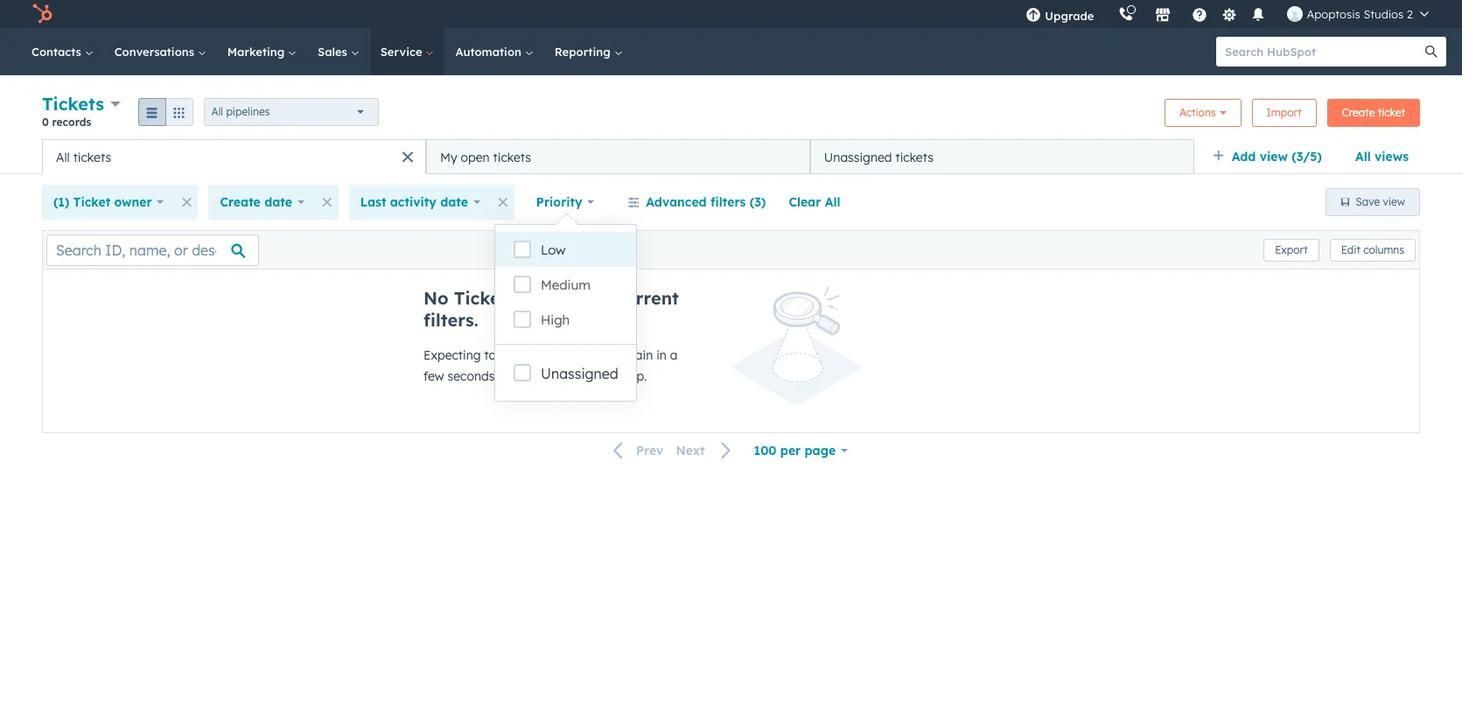 Task type: vqa. For each thing, say whether or not it's contained in the screenshot.
address
no



Task type: describe. For each thing, give the bounding box(es) containing it.
import button
[[1252, 98, 1317, 126]]

my
[[440, 149, 457, 165]]

unassigned for unassigned tickets
[[824, 149, 892, 165]]

100
[[754, 443, 777, 459]]

0
[[42, 116, 49, 129]]

all inside button
[[825, 194, 841, 210]]

to
[[484, 348, 496, 363]]

studios
[[1364, 7, 1404, 21]]

my open tickets button
[[426, 139, 810, 174]]

all tickets
[[56, 149, 111, 165]]

search button
[[1417, 37, 1447, 67]]

2
[[1407, 7, 1414, 21]]

views
[[1375, 149, 1409, 165]]

no tickets match the current filters.
[[424, 287, 679, 331]]

prev button
[[603, 440, 670, 463]]

(3)
[[750, 194, 766, 210]]

automation
[[456, 45, 525, 59]]

create ticket button
[[1328, 98, 1421, 126]]

records
[[52, 116, 91, 129]]

upgrade
[[1045, 9, 1095, 23]]

few
[[424, 369, 444, 384]]

a
[[670, 348, 678, 363]]

the inside "expecting to see new tickets? try again in a few seconds as the system catches up."
[[515, 369, 534, 384]]

tickets for all tickets
[[73, 149, 111, 165]]

contacts
[[32, 45, 85, 59]]

columns
[[1364, 243, 1405, 256]]

create ticket
[[1343, 105, 1406, 119]]

all tickets button
[[42, 139, 426, 174]]

create date button
[[209, 185, 316, 220]]

filters.
[[424, 309, 479, 331]]

last activity date button
[[349, 185, 492, 220]]

add view (3/5) button
[[1202, 139, 1344, 174]]

last
[[360, 194, 386, 210]]

create for create date
[[220, 194, 261, 210]]

settings image
[[1222, 7, 1238, 23]]

date inside create date popup button
[[264, 194, 292, 210]]

no
[[424, 287, 449, 309]]

advanced
[[646, 194, 707, 210]]

notifications image
[[1251, 8, 1267, 24]]

create for create ticket
[[1343, 105, 1375, 119]]

tickets inside no tickets match the current filters.
[[454, 287, 516, 309]]

help image
[[1193, 8, 1208, 24]]

unassigned for unassigned
[[541, 365, 619, 383]]

tickets for unassigned tickets
[[896, 149, 934, 165]]

automation link
[[445, 28, 544, 75]]

date inside "last activity date" popup button
[[440, 194, 468, 210]]

service link
[[370, 28, 445, 75]]

help button
[[1186, 0, 1215, 28]]

save view
[[1356, 195, 1406, 208]]

Search ID, name, or description search field
[[46, 234, 259, 266]]

search image
[[1426, 46, 1438, 58]]

reporting
[[555, 45, 614, 59]]

100 per page button
[[743, 433, 860, 468]]

clear all
[[789, 194, 841, 210]]

view for save
[[1383, 195, 1406, 208]]

marketing link
[[217, 28, 307, 75]]

marketplaces image
[[1156, 8, 1172, 24]]

in
[[657, 348, 667, 363]]

prev
[[636, 443, 664, 459]]

service
[[380, 45, 426, 59]]

per
[[781, 443, 801, 459]]

all for all tickets
[[56, 149, 70, 165]]

(1)
[[53, 194, 69, 210]]

import
[[1267, 105, 1302, 119]]

clear
[[789, 194, 821, 210]]

conversations
[[114, 45, 198, 59]]

pipelines
[[226, 105, 270, 118]]

expecting to see new tickets? try again in a few seconds as the system catches up.
[[424, 348, 678, 384]]

ticket
[[73, 194, 110, 210]]

notifications button
[[1244, 0, 1274, 28]]

open
[[461, 149, 490, 165]]

high
[[541, 312, 570, 328]]

catches
[[581, 369, 626, 384]]

group inside tickets banner
[[138, 98, 193, 126]]

again
[[620, 348, 653, 363]]

add
[[1232, 149, 1256, 165]]

filters
[[711, 194, 746, 210]]

the inside no tickets match the current filters.
[[582, 287, 610, 309]]

ticket
[[1378, 105, 1406, 119]]



Task type: locate. For each thing, give the bounding box(es) containing it.
next
[[676, 443, 705, 459]]

marketing
[[227, 45, 288, 59]]

1 tickets from the left
[[73, 149, 111, 165]]

0 horizontal spatial unassigned
[[541, 365, 619, 383]]

0 vertical spatial the
[[582, 287, 610, 309]]

tickets
[[73, 149, 111, 165], [493, 149, 531, 165], [896, 149, 934, 165]]

all views
[[1356, 149, 1409, 165]]

save
[[1356, 195, 1381, 208]]

actions
[[1180, 105, 1216, 119]]

1 vertical spatial view
[[1383, 195, 1406, 208]]

0 vertical spatial tickets
[[42, 93, 104, 115]]

page
[[805, 443, 836, 459]]

sales link
[[307, 28, 370, 75]]

2 horizontal spatial tickets
[[896, 149, 934, 165]]

0 horizontal spatial date
[[264, 194, 292, 210]]

all inside "button"
[[56, 149, 70, 165]]

1 date from the left
[[264, 194, 292, 210]]

view
[[1260, 149, 1288, 165], [1383, 195, 1406, 208]]

tickets inside "button"
[[73, 149, 111, 165]]

1 vertical spatial unassigned
[[541, 365, 619, 383]]

pagination navigation
[[603, 439, 743, 463]]

hubspot image
[[32, 4, 53, 25]]

advanced filters (3) button
[[617, 185, 778, 220]]

activity
[[390, 194, 437, 210]]

list box containing low
[[495, 225, 636, 344]]

Search HubSpot search field
[[1217, 37, 1431, 67]]

menu containing apoptosis studios 2
[[1014, 0, 1442, 28]]

1 vertical spatial the
[[515, 369, 534, 384]]

view for add
[[1260, 149, 1288, 165]]

tickets right no
[[454, 287, 516, 309]]

tickets inside popup button
[[42, 93, 104, 115]]

clear all button
[[778, 185, 852, 220]]

1 vertical spatial tickets
[[454, 287, 516, 309]]

unassigned inside unassigned tickets button
[[824, 149, 892, 165]]

tickets inside button
[[493, 149, 531, 165]]

1 vertical spatial create
[[220, 194, 261, 210]]

seconds
[[448, 369, 495, 384]]

0 horizontal spatial the
[[515, 369, 534, 384]]

upgrade image
[[1026, 8, 1042, 24]]

up.
[[630, 369, 647, 384]]

tickets inside button
[[896, 149, 934, 165]]

unassigned down the tickets?
[[541, 365, 619, 383]]

new
[[523, 348, 546, 363]]

edit
[[1342, 243, 1361, 256]]

save view button
[[1326, 188, 1421, 216]]

conversations link
[[104, 28, 217, 75]]

create inside button
[[1343, 105, 1375, 119]]

all pipelines
[[211, 105, 270, 118]]

0 vertical spatial view
[[1260, 149, 1288, 165]]

list box
[[495, 225, 636, 344]]

all left views
[[1356, 149, 1371, 165]]

1 horizontal spatial tickets
[[454, 287, 516, 309]]

all left pipelines
[[211, 105, 223, 118]]

2 date from the left
[[440, 194, 468, 210]]

(1) ticket owner
[[53, 194, 152, 210]]

next button
[[670, 440, 743, 463]]

unassigned up clear all
[[824, 149, 892, 165]]

all right clear
[[825, 194, 841, 210]]

match
[[522, 287, 577, 309]]

apoptosis studios 2 button
[[1277, 0, 1440, 28]]

view right save
[[1383, 195, 1406, 208]]

calling icon button
[[1112, 3, 1142, 25]]

all down 0 records
[[56, 149, 70, 165]]

0 horizontal spatial view
[[1260, 149, 1288, 165]]

last activity date
[[360, 194, 468, 210]]

expecting
[[424, 348, 481, 363]]

the
[[582, 287, 610, 309], [515, 369, 534, 384]]

my open tickets
[[440, 149, 531, 165]]

hubspot link
[[21, 4, 66, 25]]

priority button
[[525, 185, 606, 220]]

system
[[537, 369, 578, 384]]

3 tickets from the left
[[896, 149, 934, 165]]

priority
[[536, 194, 583, 210]]

calling icon image
[[1119, 7, 1135, 23]]

date
[[264, 194, 292, 210], [440, 194, 468, 210]]

the right as
[[515, 369, 534, 384]]

0 horizontal spatial create
[[220, 194, 261, 210]]

all pipelines button
[[204, 98, 379, 126]]

add view (3/5)
[[1232, 149, 1323, 165]]

see
[[500, 348, 519, 363]]

1 horizontal spatial the
[[582, 287, 610, 309]]

date down all tickets "button"
[[264, 194, 292, 210]]

contacts link
[[21, 28, 104, 75]]

(1) ticket owner button
[[42, 185, 175, 220]]

all for all views
[[1356, 149, 1371, 165]]

marketplaces button
[[1145, 0, 1182, 28]]

1 horizontal spatial date
[[440, 194, 468, 210]]

as
[[498, 369, 512, 384]]

tickets?
[[550, 348, 596, 363]]

0 horizontal spatial tickets
[[73, 149, 111, 165]]

export button
[[1264, 239, 1320, 261]]

0 vertical spatial create
[[1343, 105, 1375, 119]]

2 tickets from the left
[[493, 149, 531, 165]]

all inside popup button
[[211, 105, 223, 118]]

all for all pipelines
[[211, 105, 223, 118]]

advanced filters (3)
[[646, 194, 766, 210]]

unassigned
[[824, 149, 892, 165], [541, 365, 619, 383]]

sales
[[318, 45, 351, 59]]

view inside button
[[1383, 195, 1406, 208]]

owner
[[114, 194, 152, 210]]

0 vertical spatial unassigned
[[824, 149, 892, 165]]

tickets button
[[42, 91, 120, 116]]

1 horizontal spatial tickets
[[493, 149, 531, 165]]

the right the match
[[582, 287, 610, 309]]

apoptosis
[[1307, 7, 1361, 21]]

tickets banner
[[42, 91, 1421, 139]]

(3/5)
[[1292, 149, 1323, 165]]

export
[[1275, 243, 1308, 256]]

try
[[599, 348, 617, 363]]

unassigned tickets button
[[810, 139, 1195, 174]]

all
[[211, 105, 223, 118], [1356, 149, 1371, 165], [56, 149, 70, 165], [825, 194, 841, 210]]

medium
[[541, 277, 591, 293]]

create left ticket
[[1343, 105, 1375, 119]]

actions button
[[1165, 98, 1242, 126]]

all inside 'link'
[[1356, 149, 1371, 165]]

create inside popup button
[[220, 194, 261, 210]]

100 per page
[[754, 443, 836, 459]]

group
[[138, 98, 193, 126]]

1 horizontal spatial unassigned
[[824, 149, 892, 165]]

view inside popup button
[[1260, 149, 1288, 165]]

tickets up records
[[42, 93, 104, 115]]

1 horizontal spatial view
[[1383, 195, 1406, 208]]

tara schultz image
[[1288, 6, 1304, 22]]

menu
[[1014, 0, 1442, 28]]

create down all tickets "button"
[[220, 194, 261, 210]]

1 horizontal spatial create
[[1343, 105, 1375, 119]]

all views link
[[1344, 139, 1421, 174]]

current
[[616, 287, 679, 309]]

0 records
[[42, 116, 91, 129]]

menu item
[[1107, 0, 1110, 28]]

view right add
[[1260, 149, 1288, 165]]

apoptosis studios 2
[[1307, 7, 1414, 21]]

date right activity
[[440, 194, 468, 210]]

0 horizontal spatial tickets
[[42, 93, 104, 115]]

edit columns button
[[1330, 239, 1416, 261]]



